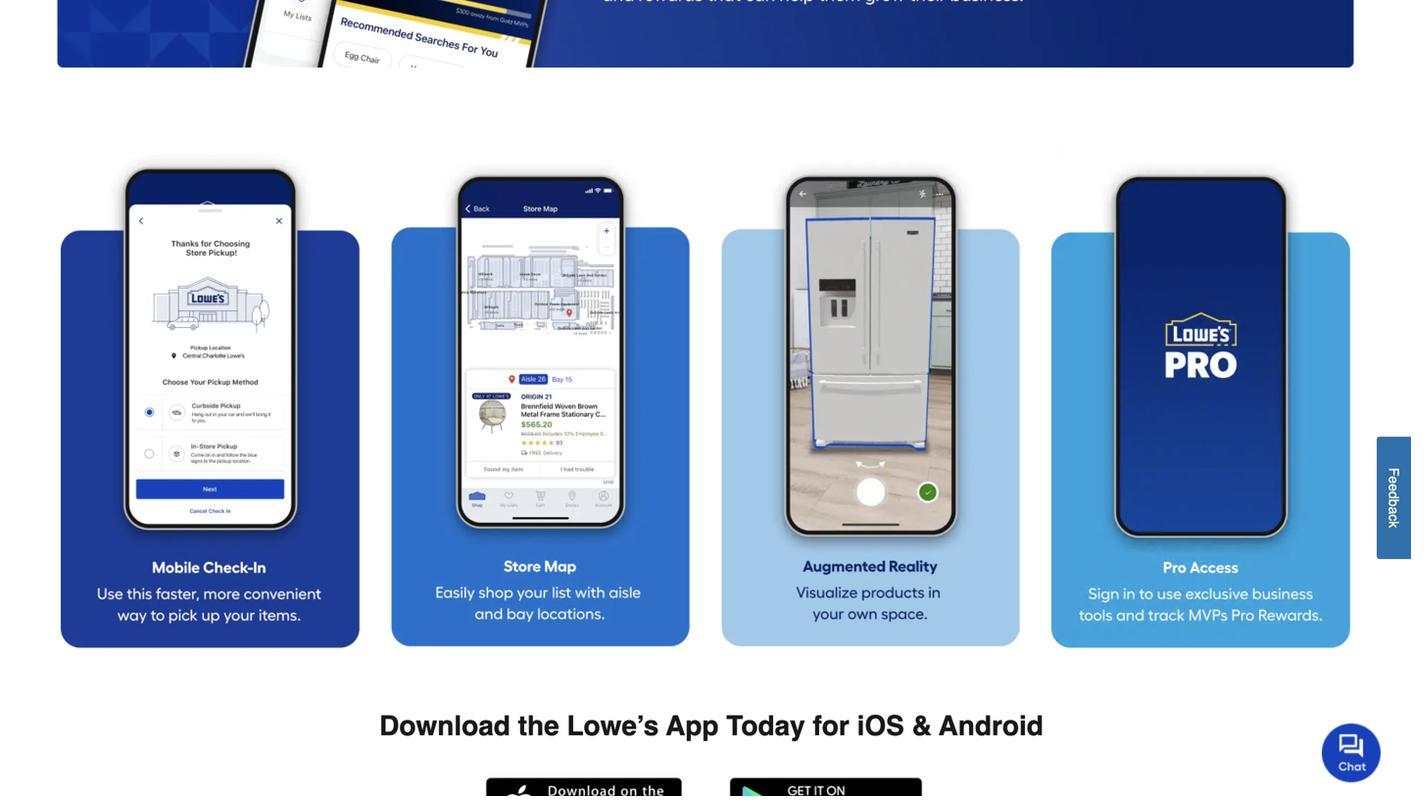 Task type: describe. For each thing, give the bounding box(es) containing it.
ios
[[857, 711, 905, 743]]

2 e from the top
[[1386, 484, 1402, 492]]

a smartphone showing the lowe's app mobile check-in screen with curbside pickup selected. image
[[61, 146, 360, 648]]

a
[[1386, 507, 1402, 515]]

1 e from the top
[[1386, 477, 1402, 484]]

download the lowe's app for free on google play. image
[[725, 774, 1020, 797]]

&
[[912, 711, 932, 743]]

the
[[518, 711, 559, 743]]

d
[[1386, 492, 1402, 499]]

k
[[1386, 522, 1402, 528]]

today
[[727, 711, 805, 743]]

the lowe's app displaying the app homepage for both d i y and pro users. image
[[57, 0, 1355, 67]]

f
[[1386, 468, 1402, 477]]

f e e d b a c k
[[1386, 468, 1402, 528]]



Task type: vqa. For each thing, say whether or not it's contained in the screenshot.
2nd e from the bottom of the the 'F e e d b a c k'
yes



Task type: locate. For each thing, give the bounding box(es) containing it.
for
[[813, 711, 850, 743]]

download the lowe's app for free in the apple app store. image
[[391, 774, 686, 797]]

b
[[1386, 499, 1402, 507]]

e up d
[[1386, 477, 1402, 484]]

android
[[939, 711, 1044, 743]]

c
[[1386, 515, 1402, 522]]

a smartphone showing an image of a french door refrigerator superimposed over a home kitchen. image
[[721, 146, 1020, 647]]

download the lowe's app today for ios & android
[[379, 711, 1044, 743]]

e
[[1386, 477, 1402, 484], [1386, 484, 1402, 492]]

chat invite button image
[[1322, 723, 1382, 783]]

app
[[666, 711, 719, 743]]

a smartphone showing a patio chair with a map indicating the location of the chair in the store. image
[[391, 146, 690, 647]]

lowe's
[[567, 711, 659, 743]]

a smartphone showing a blue screen with the lowe's pro logo. image
[[1052, 146, 1351, 648]]

e up 'b'
[[1386, 484, 1402, 492]]

f e e d b a c k button
[[1377, 437, 1411, 560]]

download
[[379, 711, 511, 743]]



